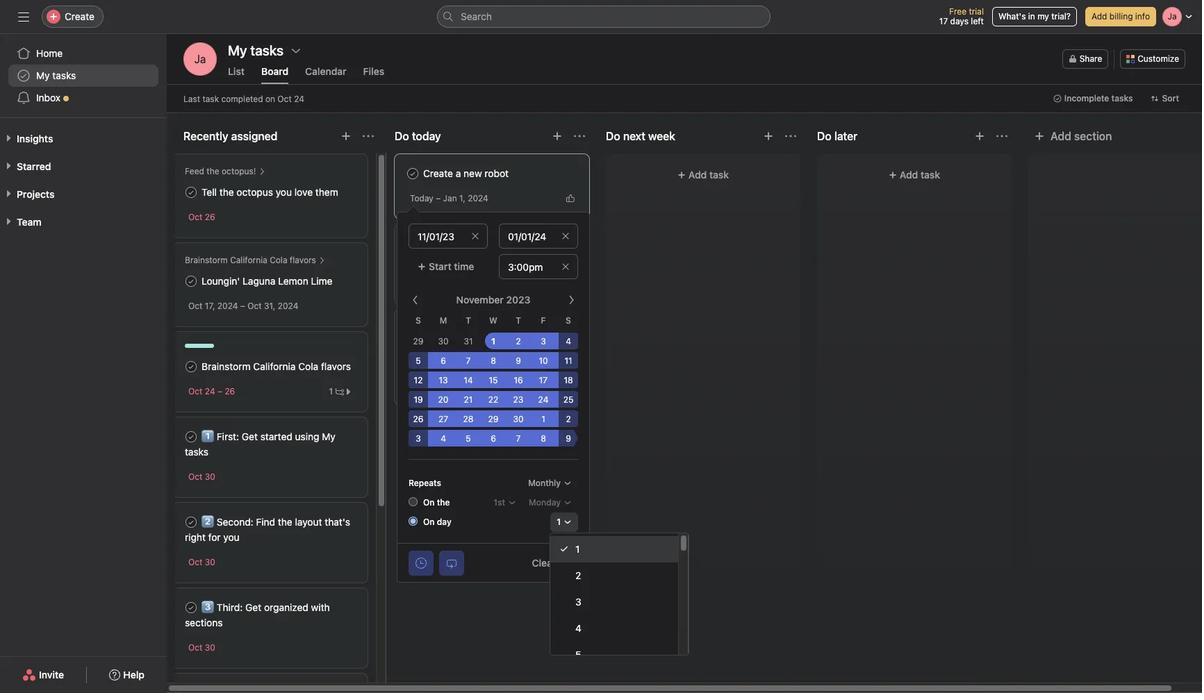 Task type: vqa. For each thing, say whether or not it's contained in the screenshot.
topmost Completed checkbox
no



Task type: describe. For each thing, give the bounding box(es) containing it.
0 vertical spatial 26
[[205, 212, 215, 222]]

show options image
[[291, 45, 302, 56]]

Due time text field
[[499, 254, 578, 279]]

0 vertical spatial flavors
[[290, 255, 316, 266]]

right
[[185, 532, 206, 544]]

share
[[1080, 54, 1103, 64]]

add task for do next week
[[689, 169, 729, 181]]

1 horizontal spatial 3
[[541, 336, 546, 347]]

oct up 1️⃣
[[188, 387, 203, 397]]

completed image for 2️⃣ second: find the layout that's right for you
[[183, 514, 200, 531]]

monday button
[[523, 494, 578, 513]]

completed image for 3️⃣ third: get organized with sections
[[183, 600, 200, 617]]

help
[[123, 670, 145, 681]]

oct 26
[[188, 212, 215, 222]]

starred
[[17, 161, 51, 172]]

search button
[[437, 6, 771, 28]]

0 horizontal spatial 2
[[516, 336, 521, 347]]

completed checkbox for tell the octopus you love them
[[183, 184, 200, 201]]

love
[[295, 186, 313, 198]]

1 vertical spatial 2
[[566, 414, 571, 425]]

november 2023
[[457, 294, 531, 306]]

1st
[[494, 498, 506, 508]]

1 vertical spatial 17
[[539, 375, 548, 386]]

robot
[[485, 168, 509, 179]]

1 vertical spatial brainstorm
[[202, 361, 251, 373]]

– left jan
[[436, 193, 441, 204]]

0 vertical spatial 9
[[516, 356, 521, 366]]

list link
[[228, 65, 245, 84]]

oct left 31,
[[248, 301, 262, 311]]

you inside 2️⃣ second: find the layout that's right for you
[[223, 532, 240, 544]]

2 t from the left
[[516, 316, 521, 326]]

1 vertical spatial brainstorm california cola flavors
[[202, 361, 351, 373]]

1 horizontal spatial you
[[276, 186, 292, 198]]

calendar link
[[305, 65, 347, 84]]

incomplete tasks button
[[1048, 89, 1140, 108]]

my tasks
[[36, 70, 76, 81]]

1 vertical spatial california
[[253, 361, 296, 373]]

30 down m
[[438, 336, 449, 347]]

monthly button
[[522, 474, 578, 494]]

clear all
[[532, 557, 569, 569]]

tell
[[202, 186, 217, 198]]

free
[[950, 6, 967, 17]]

more section actions image for do later
[[997, 131, 1008, 142]]

11
[[565, 356, 573, 366]]

tasks inside 1️⃣ first: get started using my tasks
[[185, 446, 209, 458]]

On day radio
[[409, 517, 418, 526]]

projects button
[[0, 188, 55, 202]]

oct 24 – 26
[[188, 387, 235, 397]]

1 vertical spatial 8
[[541, 434, 546, 444]]

0 horizontal spatial 24
[[205, 387, 215, 397]]

20
[[438, 395, 449, 405]]

objective
[[445, 253, 486, 265]]

new
[[464, 168, 482, 179]]

add task button for do later
[[826, 163, 1004, 188]]

the inside brand meeting with the marketing team
[[513, 339, 528, 350]]

30 for 2️⃣ second: find the layout that's right for you
[[205, 558, 215, 568]]

13
[[439, 375, 448, 386]]

completed checkbox for loungin' laguna lemon lime
[[183, 273, 200, 290]]

loungin' laguna lemon lime
[[202, 275, 333, 287]]

search
[[461, 10, 492, 22]]

find objective
[[423, 253, 486, 265]]

0 vertical spatial california
[[230, 255, 268, 266]]

1 option
[[551, 537, 679, 563]]

1 horizontal spatial 9
[[566, 434, 571, 444]]

Start date text field
[[409, 224, 488, 249]]

clear all button
[[523, 551, 578, 576]]

– up 20
[[439, 380, 444, 390]]

the for tell the octopus you love them
[[220, 186, 234, 198]]

days
[[951, 16, 969, 26]]

global element
[[0, 34, 167, 117]]

– up the 'first:'
[[218, 387, 222, 397]]

0 horizontal spatial cola
[[270, 255, 287, 266]]

board link
[[261, 65, 289, 84]]

tasks for my tasks
[[52, 70, 76, 81]]

add billing info button
[[1086, 7, 1157, 26]]

ja button
[[184, 42, 217, 76]]

on for on day
[[423, 517, 435, 528]]

with inside 3️⃣ third: get organized with sections
[[311, 602, 330, 614]]

get for started
[[242, 431, 258, 443]]

insights
[[17, 133, 53, 145]]

– left 31,
[[240, 301, 245, 311]]

octopus
[[237, 186, 273, 198]]

0 vertical spatial 4
[[566, 336, 571, 347]]

0 horizontal spatial 29
[[413, 336, 424, 347]]

set to repeat image
[[446, 558, 457, 569]]

lime
[[311, 275, 333, 287]]

0 vertical spatial 27
[[447, 380, 456, 390]]

1 vertical spatial 26
[[225, 387, 235, 397]]

1️⃣
[[202, 431, 214, 443]]

2 horizontal spatial 2024
[[468, 193, 489, 204]]

0 vertical spatial brainstorm california cola flavors
[[185, 255, 316, 266]]

1 horizontal spatial find
[[423, 253, 443, 265]]

projects
[[17, 188, 55, 200]]

meeting
[[453, 339, 489, 350]]

add time image
[[416, 558, 427, 569]]

0 vertical spatial 5
[[416, 356, 421, 366]]

add for leftmost add task button
[[478, 417, 496, 429]]

0 horizontal spatial 8
[[491, 356, 496, 366]]

more section actions image for recently assigned
[[363, 131, 374, 142]]

loungin'
[[202, 275, 240, 287]]

team button
[[0, 216, 41, 229]]

1 inside option
[[576, 544, 580, 555]]

2023
[[506, 294, 531, 306]]

completed checkbox for brand meeting with the marketing team
[[405, 336, 421, 353]]

completed
[[221, 94, 263, 104]]

completed image for find
[[405, 251, 421, 268]]

clear start date image
[[471, 232, 480, 241]]

add task image for do later
[[975, 131, 986, 142]]

1 inside button
[[329, 386, 333, 397]]

0 horizontal spatial 7
[[466, 356, 471, 366]]

Due date text field
[[499, 224, 578, 249]]

add task for do later
[[900, 169, 941, 181]]

today
[[410, 193, 434, 204]]

november 2023 button
[[448, 288, 554, 313]]

2 vertical spatial 4
[[576, 623, 582, 635]]

start time button
[[409, 254, 488, 279]]

2 horizontal spatial 24
[[539, 395, 549, 405]]

with inside brand meeting with the marketing team
[[492, 339, 510, 350]]

add billing info
[[1092, 11, 1151, 22]]

started
[[261, 431, 293, 443]]

search list box
[[437, 6, 771, 28]]

0 horizontal spatial 25
[[427, 380, 437, 390]]

inbox
[[36, 92, 61, 104]]

octopus!
[[222, 166, 256, 177]]

oct 30 button for tasks
[[188, 472, 215, 482]]

my inside 1️⃣ first: get started using my tasks
[[322, 431, 336, 443]]

1 vertical spatial 6
[[491, 434, 496, 444]]

oct up 19
[[410, 380, 424, 390]]

my tasks link
[[8, 65, 159, 87]]

add section
[[1051, 130, 1113, 143]]

list
[[228, 65, 245, 77]]

info
[[1136, 11, 1151, 22]]

add task button for do next week
[[615, 163, 793, 188]]

14
[[464, 375, 473, 386]]

organized
[[264, 602, 309, 614]]

inbox link
[[8, 87, 159, 109]]

30 for 3️⃣ third: get organized with sections
[[205, 643, 215, 654]]

oct 26 button
[[188, 212, 215, 222]]

2️⃣ second: find the layout that's right for you
[[185, 517, 350, 544]]

0 likes. click to like this task image
[[567, 194, 575, 203]]

do
[[606, 130, 621, 143]]

completed image for create
[[405, 165, 421, 182]]

completed checkbox for find objective
[[405, 251, 421, 268]]

completed image for tell
[[183, 184, 200, 201]]

last
[[184, 94, 200, 104]]

oct down the right
[[188, 558, 203, 568]]

start time
[[429, 261, 474, 273]]

completed checkbox for 2️⃣ second: find the layout that's right for you
[[183, 514, 200, 531]]

on the
[[423, 498, 450, 508]]

create button
[[42, 6, 104, 28]]

feed the octopus!
[[185, 166, 256, 177]]

1 button
[[326, 385, 356, 399]]

0 horizontal spatial add task button
[[395, 411, 590, 436]]

what's in my trial? button
[[993, 7, 1078, 26]]

ja
[[194, 53, 206, 65]]

home link
[[8, 42, 159, 65]]

what's in my trial?
[[999, 11, 1071, 22]]

1,
[[460, 193, 466, 204]]



Task type: locate. For each thing, give the bounding box(es) containing it.
next month image
[[566, 295, 577, 306]]

1 inside popup button
[[557, 517, 561, 528]]

on for on the
[[423, 498, 435, 508]]

tasks inside 'global' element
[[52, 70, 76, 81]]

27 up 20
[[447, 380, 456, 390]]

completed checkbox for 3️⃣ third: get organized with sections
[[183, 600, 200, 617]]

1 vertical spatial oct 30
[[188, 558, 215, 568]]

get inside 3️⃣ third: get organized with sections
[[245, 602, 262, 614]]

oct 30 button down the right
[[188, 558, 215, 568]]

0 vertical spatial tasks
[[52, 70, 76, 81]]

2 horizontal spatial 5
[[576, 649, 582, 661]]

1 horizontal spatial cola
[[298, 361, 319, 373]]

26 down 19
[[413, 414, 424, 425]]

brand
[[423, 339, 450, 350]]

completed image up today
[[405, 165, 421, 182]]

insights button
[[0, 132, 53, 146]]

1 horizontal spatial t
[[516, 316, 521, 326]]

the right feed
[[207, 166, 219, 177]]

completed image left 1️⃣
[[183, 429, 200, 446]]

with
[[492, 339, 510, 350], [311, 602, 330, 614]]

24 right 23
[[539, 395, 549, 405]]

1 vertical spatial tasks
[[1112, 93, 1134, 104]]

find down start date text field
[[423, 253, 443, 265]]

2 vertical spatial 3
[[576, 597, 582, 608]]

add task button
[[615, 163, 793, 188], [826, 163, 1004, 188], [395, 411, 590, 436]]

completed checkbox up the right
[[183, 514, 200, 531]]

brand meeting with the marketing team
[[407, 339, 575, 366]]

2 vertical spatial completed image
[[405, 251, 421, 268]]

completed image left 3️⃣
[[183, 600, 200, 617]]

more section actions image left "do"
[[574, 131, 585, 142]]

completed checkbox left tell
[[183, 184, 200, 201]]

completed checkbox left 3️⃣
[[183, 600, 200, 617]]

26 down tell
[[205, 212, 215, 222]]

completed checkbox for brainstorm california cola flavors
[[183, 359, 200, 375]]

find right second:
[[256, 517, 275, 528]]

0 vertical spatial on
[[423, 498, 435, 508]]

1 vertical spatial 25
[[564, 395, 574, 405]]

oct 30 for tasks
[[188, 472, 215, 482]]

day
[[437, 517, 452, 528]]

completed image left tell
[[183, 184, 200, 201]]

1 vertical spatial you
[[223, 532, 240, 544]]

create inside popup button
[[65, 10, 95, 22]]

18
[[564, 375, 573, 386]]

0 vertical spatial my
[[36, 70, 50, 81]]

1 horizontal spatial add task button
[[615, 163, 793, 188]]

0 vertical spatial with
[[492, 339, 510, 350]]

1 button
[[551, 513, 578, 533]]

26 up the 'first:'
[[225, 387, 235, 397]]

2024 right 17,
[[218, 301, 238, 311]]

1 vertical spatial create
[[423, 168, 453, 179]]

layout
[[295, 517, 322, 528]]

add task
[[689, 169, 729, 181], [900, 169, 941, 181], [478, 417, 518, 429]]

oct right the on
[[278, 94, 292, 104]]

1 horizontal spatial my
[[322, 431, 336, 443]]

1 horizontal spatial create
[[423, 168, 453, 179]]

time
[[454, 261, 474, 273]]

1 horizontal spatial flavors
[[321, 361, 351, 373]]

2024
[[468, 193, 489, 204], [218, 301, 238, 311], [278, 301, 299, 311]]

billing
[[1110, 11, 1134, 22]]

0 vertical spatial oct 30
[[188, 472, 215, 482]]

0 vertical spatial brainstorm
[[185, 255, 228, 266]]

17 inside free trial 17 days left
[[940, 16, 948, 26]]

sections
[[185, 617, 223, 629]]

brainstorm california cola flavors up 'laguna'
[[185, 255, 316, 266]]

25 down 18
[[564, 395, 574, 405]]

9 up 16
[[516, 356, 521, 366]]

29 up 'team'
[[413, 336, 424, 347]]

8 up monthly
[[541, 434, 546, 444]]

1 horizontal spatial 17
[[940, 16, 948, 26]]

completed checkbox up today
[[405, 165, 421, 182]]

get inside 1️⃣ first: get started using my tasks
[[242, 431, 258, 443]]

1 horizontal spatial 26
[[225, 387, 235, 397]]

oct down sections
[[188, 643, 203, 654]]

completed image for loungin' laguna lemon lime
[[183, 273, 200, 290]]

2 horizontal spatial add task button
[[826, 163, 1004, 188]]

1 vertical spatial cola
[[298, 361, 319, 373]]

lemon
[[278, 275, 309, 287]]

3 oct 30 button from the top
[[188, 643, 215, 654]]

on right on the option
[[423, 498, 435, 508]]

my
[[1038, 11, 1050, 22]]

tasks for incomplete tasks
[[1112, 93, 1134, 104]]

1 horizontal spatial 5
[[466, 434, 471, 444]]

8 up 15
[[491, 356, 496, 366]]

0 horizontal spatial 17
[[539, 375, 548, 386]]

create for create a new robot
[[423, 168, 453, 179]]

2 horizontal spatial 3
[[576, 597, 582, 608]]

more section actions image for do today
[[574, 131, 585, 142]]

1
[[491, 336, 496, 347], [329, 386, 333, 397], [542, 414, 546, 425], [557, 517, 561, 528], [576, 544, 580, 555]]

27
[[447, 380, 456, 390], [439, 414, 448, 425]]

get right the 'first:'
[[242, 431, 258, 443]]

oct 30
[[188, 472, 215, 482], [188, 558, 215, 568], [188, 643, 215, 654]]

1 vertical spatial 5
[[466, 434, 471, 444]]

oct 17, 2024 – oct 31, 2024
[[188, 301, 299, 311]]

1 t from the left
[[466, 316, 471, 326]]

0 horizontal spatial 2024
[[218, 301, 238, 311]]

create
[[65, 10, 95, 22], [423, 168, 453, 179]]

2 oct 30 button from the top
[[188, 558, 215, 568]]

1 more section actions image from the left
[[574, 131, 585, 142]]

start
[[429, 261, 452, 273]]

my
[[36, 70, 50, 81], [322, 431, 336, 443]]

oct left 17,
[[188, 301, 203, 311]]

add for add section button
[[1051, 130, 1072, 143]]

1 vertical spatial find
[[256, 517, 275, 528]]

0 vertical spatial 25
[[427, 380, 437, 390]]

2 vertical spatial 2
[[576, 570, 581, 582]]

1 horizontal spatial add task
[[689, 169, 729, 181]]

1 horizontal spatial 24
[[294, 94, 304, 104]]

7
[[466, 356, 471, 366], [516, 434, 521, 444]]

completed checkbox up 'team'
[[405, 336, 421, 353]]

completed checkbox left start
[[405, 251, 421, 268]]

1 horizontal spatial 2
[[566, 414, 571, 425]]

0 vertical spatial oct 30 button
[[188, 472, 215, 482]]

1 vertical spatial on
[[423, 517, 435, 528]]

2024 right 1,
[[468, 193, 489, 204]]

1 s from the left
[[416, 316, 421, 326]]

next week
[[623, 130, 676, 143]]

0 vertical spatial 8
[[491, 356, 496, 366]]

0 horizontal spatial s
[[416, 316, 421, 326]]

the left marketing
[[513, 339, 528, 350]]

7 down 'meeting'
[[466, 356, 471, 366]]

1st button
[[488, 494, 523, 513]]

1 vertical spatial 7
[[516, 434, 521, 444]]

brainstorm california cola flavors down 31,
[[202, 361, 351, 373]]

30 down sections
[[205, 643, 215, 654]]

tasks right 'incomplete'
[[1112, 93, 1134, 104]]

them
[[316, 186, 338, 198]]

team
[[407, 354, 429, 366]]

2 3 4 5
[[576, 570, 582, 661]]

3 oct 30 from the top
[[188, 643, 215, 654]]

you left love
[[276, 186, 292, 198]]

get
[[242, 431, 258, 443], [245, 602, 262, 614]]

oct 30 button down sections
[[188, 643, 215, 654]]

create left the a
[[423, 168, 453, 179]]

0 vertical spatial 7
[[466, 356, 471, 366]]

3 up '10' on the bottom
[[541, 336, 546, 347]]

0 horizontal spatial 4
[[441, 434, 446, 444]]

find inside 2️⃣ second: find the layout that's right for you
[[256, 517, 275, 528]]

24 up 1️⃣
[[205, 387, 215, 397]]

oct 30 down 1️⃣
[[188, 472, 215, 482]]

add task image for do today
[[552, 131, 563, 142]]

0 vertical spatial 6
[[441, 356, 446, 366]]

california up 'laguna'
[[230, 255, 268, 266]]

completed image
[[183, 273, 200, 290], [405, 336, 421, 353], [183, 359, 200, 375], [183, 429, 200, 446], [183, 514, 200, 531], [183, 600, 200, 617]]

oct 30 down the right
[[188, 558, 215, 568]]

on day
[[423, 517, 452, 528]]

create up 'home' link on the left
[[65, 10, 95, 22]]

1 vertical spatial with
[[311, 602, 330, 614]]

2 s from the left
[[566, 316, 571, 326]]

my tasks
[[228, 42, 284, 58]]

Completed checkbox
[[405, 165, 421, 182], [405, 251, 421, 268], [183, 429, 200, 446], [183, 600, 200, 617]]

6 down 22
[[491, 434, 496, 444]]

recently assigned
[[184, 130, 278, 143]]

my inside 'global' element
[[36, 70, 50, 81]]

29 down 22
[[488, 414, 499, 425]]

completed image up 'team'
[[405, 336, 421, 353]]

oct 30 button down 1️⃣
[[188, 472, 215, 482]]

with right organized
[[311, 602, 330, 614]]

0 horizontal spatial you
[[223, 532, 240, 544]]

t down 2023
[[516, 316, 521, 326]]

1 horizontal spatial s
[[566, 316, 571, 326]]

completed checkbox up oct 24 – 26
[[183, 359, 200, 375]]

the up day
[[437, 498, 450, 508]]

1 vertical spatial completed image
[[183, 184, 200, 201]]

california down 31,
[[253, 361, 296, 373]]

23
[[514, 395, 524, 405]]

with down 'w'
[[492, 339, 510, 350]]

completed image for brainstorm california cola flavors
[[183, 359, 200, 375]]

get right third:
[[245, 602, 262, 614]]

0 horizontal spatial tasks
[[52, 70, 76, 81]]

that's
[[325, 517, 350, 528]]

add
[[1092, 11, 1108, 22], [1051, 130, 1072, 143], [689, 169, 707, 181], [900, 169, 919, 181], [478, 417, 496, 429]]

marketing
[[530, 339, 575, 350]]

1 vertical spatial get
[[245, 602, 262, 614]]

completed image up oct 24 – 26
[[183, 359, 200, 375]]

s down previous month icon
[[416, 316, 421, 326]]

second:
[[217, 517, 254, 528]]

find
[[423, 253, 443, 265], [256, 517, 275, 528]]

today – jan 1, 2024
[[410, 193, 489, 204]]

0 vertical spatial completed image
[[405, 165, 421, 182]]

0 horizontal spatial 5
[[416, 356, 421, 366]]

Completed checkbox
[[183, 184, 200, 201], [183, 273, 200, 290], [405, 336, 421, 353], [183, 359, 200, 375], [183, 514, 200, 531]]

first:
[[217, 431, 239, 443]]

7 down 23
[[516, 434, 521, 444]]

2 vertical spatial oct 30
[[188, 643, 215, 654]]

17 left days
[[940, 16, 948, 26]]

1 vertical spatial 27
[[439, 414, 448, 425]]

add task image for recently assigned
[[341, 131, 352, 142]]

on
[[265, 94, 275, 104]]

files link
[[363, 65, 385, 84]]

tasks inside "dropdown button"
[[1112, 93, 1134, 104]]

add task image
[[341, 131, 352, 142], [552, 131, 563, 142], [763, 131, 774, 142], [975, 131, 986, 142]]

2 horizontal spatial 26
[[413, 414, 424, 425]]

flavors up 1 button
[[321, 361, 351, 373]]

1 vertical spatial 4
[[441, 434, 446, 444]]

flavors up lemon
[[290, 255, 316, 266]]

2 more section actions image from the left
[[786, 131, 797, 142]]

tasks down home
[[52, 70, 76, 81]]

do next week
[[606, 130, 676, 143]]

tasks down 1️⃣
[[185, 446, 209, 458]]

incomplete tasks
[[1065, 93, 1134, 104]]

2 vertical spatial 5
[[576, 649, 582, 661]]

invite button
[[13, 663, 73, 688]]

3 add task image from the left
[[763, 131, 774, 142]]

27 down 20
[[439, 414, 448, 425]]

2 horizontal spatial 4
[[576, 623, 582, 635]]

6 down "brand"
[[441, 356, 446, 366]]

the left the layout at the left bottom of the page
[[278, 517, 293, 528]]

0 horizontal spatial add task
[[478, 417, 518, 429]]

9
[[516, 356, 521, 366], [566, 434, 571, 444]]

oct down 1️⃣
[[188, 472, 203, 482]]

30
[[438, 336, 449, 347], [513, 414, 524, 425], [205, 472, 215, 482], [205, 558, 215, 568], [205, 643, 215, 654]]

24 right the on
[[294, 94, 304, 104]]

3 inside the 2 3 4 5
[[576, 597, 582, 608]]

more section actions image left do later
[[786, 131, 797, 142]]

do later
[[818, 130, 858, 143]]

0 horizontal spatial 6
[[441, 356, 446, 366]]

completed image
[[405, 165, 421, 182], [183, 184, 200, 201], [405, 251, 421, 268]]

1 horizontal spatial 29
[[488, 414, 499, 425]]

0 horizontal spatial find
[[256, 517, 275, 528]]

more section actions image
[[574, 131, 585, 142], [786, 131, 797, 142]]

remove image
[[562, 263, 570, 271]]

17 down '10' on the bottom
[[539, 375, 548, 386]]

third:
[[217, 602, 243, 614]]

8
[[491, 356, 496, 366], [541, 434, 546, 444]]

completed image left the "loungin'"
[[183, 273, 200, 290]]

12
[[414, 375, 423, 386]]

the for on the
[[437, 498, 450, 508]]

29
[[413, 336, 424, 347], [488, 414, 499, 425]]

4 add task image from the left
[[975, 131, 986, 142]]

2 more section actions image from the left
[[997, 131, 1008, 142]]

2
[[516, 336, 521, 347], [566, 414, 571, 425], [576, 570, 581, 582]]

add task image for do next week
[[763, 131, 774, 142]]

1 add task image from the left
[[341, 131, 352, 142]]

create a new robot
[[423, 168, 509, 179]]

0 horizontal spatial create
[[65, 10, 95, 22]]

31
[[464, 336, 473, 347]]

0 horizontal spatial flavors
[[290, 255, 316, 266]]

last task completed on oct 24
[[184, 94, 304, 104]]

brainstorm up oct 24 – 26
[[202, 361, 251, 373]]

oct 30 for right
[[188, 558, 215, 568]]

1 vertical spatial 29
[[488, 414, 499, 425]]

more section actions image
[[363, 131, 374, 142], [997, 131, 1008, 142]]

0 horizontal spatial more section actions image
[[363, 131, 374, 142]]

15
[[489, 375, 498, 386]]

0 horizontal spatial 9
[[516, 356, 521, 366]]

oct 30 button for right
[[188, 558, 215, 568]]

0 vertical spatial cola
[[270, 255, 287, 266]]

cola
[[270, 255, 287, 266], [298, 361, 319, 373]]

completed image for 1️⃣ first: get started using my tasks
[[183, 429, 200, 446]]

On the radio
[[409, 498, 418, 507]]

add for add task button related to do next week
[[689, 169, 707, 181]]

30 down 23
[[513, 414, 524, 425]]

30 down 1️⃣
[[205, 472, 215, 482]]

5 inside the 2 3 4 5
[[576, 649, 582, 661]]

the inside 2️⃣ second: find the layout that's right for you
[[278, 517, 293, 528]]

1 horizontal spatial 2024
[[278, 301, 299, 311]]

21
[[464, 395, 473, 405]]

task
[[203, 94, 219, 104], [710, 169, 729, 181], [921, 169, 941, 181], [498, 417, 518, 429]]

tell the octopus you love them
[[202, 186, 338, 198]]

sort button
[[1145, 89, 1186, 108]]

monthly
[[528, 478, 561, 489]]

s down next month image
[[566, 316, 571, 326]]

1 horizontal spatial 6
[[491, 434, 496, 444]]

files
[[363, 65, 385, 77]]

1 horizontal spatial with
[[492, 339, 510, 350]]

calendar
[[305, 65, 347, 77]]

completed checkbox left the "loungin'"
[[183, 273, 200, 290]]

brainstorm up the "loungin'"
[[185, 255, 228, 266]]

1 more section actions image from the left
[[363, 131, 374, 142]]

f
[[541, 316, 546, 326]]

previous month image
[[410, 295, 421, 306]]

on left day
[[423, 517, 435, 528]]

oct down tell
[[188, 212, 203, 222]]

1️⃣ first: get started using my tasks
[[185, 431, 336, 458]]

you
[[276, 186, 292, 198], [223, 532, 240, 544]]

the for feed the octopus!
[[207, 166, 219, 177]]

more section actions image for do next week
[[786, 131, 797, 142]]

3 down 19
[[416, 434, 421, 444]]

section
[[1075, 130, 1113, 143]]

2️⃣
[[202, 517, 214, 528]]

0 vertical spatial create
[[65, 10, 95, 22]]

0 horizontal spatial more section actions image
[[574, 131, 585, 142]]

1 vertical spatial 9
[[566, 434, 571, 444]]

add for do later's add task button
[[900, 169, 919, 181]]

2 oct 30 from the top
[[188, 558, 215, 568]]

0 horizontal spatial 26
[[205, 212, 215, 222]]

1 horizontal spatial 25
[[564, 395, 574, 405]]

1 on from the top
[[423, 498, 435, 508]]

oct 30 down sections
[[188, 643, 215, 654]]

30 for 1️⃣ first: get started using my tasks
[[205, 472, 215, 482]]

25 left 13
[[427, 380, 437, 390]]

0 horizontal spatial 3
[[416, 434, 421, 444]]

1 horizontal spatial more section actions image
[[786, 131, 797, 142]]

completed checkbox left 1️⃣
[[183, 429, 200, 446]]

w
[[490, 316, 498, 326]]

9 up monthly popup button
[[566, 434, 571, 444]]

2 vertical spatial 26
[[413, 414, 424, 425]]

my up 'inbox' on the top left
[[36, 70, 50, 81]]

1 oct 30 from the top
[[188, 472, 215, 482]]

0 vertical spatial 29
[[413, 336, 424, 347]]

monday
[[529, 498, 561, 508]]

my right using
[[322, 431, 336, 443]]

2 inside the 2 3 4 5
[[576, 570, 581, 582]]

completed checkbox for create a new robot
[[405, 165, 421, 182]]

1 oct 30 button from the top
[[188, 472, 215, 482]]

0 vertical spatial 2
[[516, 336, 521, 347]]

17,
[[205, 301, 215, 311]]

completed image for brand meeting with the marketing team
[[405, 336, 421, 353]]

jan
[[443, 193, 457, 204]]

3
[[541, 336, 546, 347], [416, 434, 421, 444], [576, 597, 582, 608]]

3️⃣ third: get organized with sections
[[185, 602, 330, 629]]

1 horizontal spatial 8
[[541, 434, 546, 444]]

0 vertical spatial you
[[276, 186, 292, 198]]

get for organized
[[245, 602, 262, 614]]

completed checkbox for 1️⃣ first: get started using my tasks
[[183, 429, 200, 446]]

the right tell
[[220, 186, 234, 198]]

0 vertical spatial get
[[242, 431, 258, 443]]

2 horizontal spatial tasks
[[1112, 93, 1134, 104]]

hide sidebar image
[[18, 11, 29, 22]]

0 horizontal spatial with
[[311, 602, 330, 614]]

2 vertical spatial tasks
[[185, 446, 209, 458]]

2 add task image from the left
[[552, 131, 563, 142]]

create for create
[[65, 10, 95, 22]]

clear due date image
[[562, 232, 570, 241]]

2 on from the top
[[423, 517, 435, 528]]

completed image left start
[[405, 251, 421, 268]]



